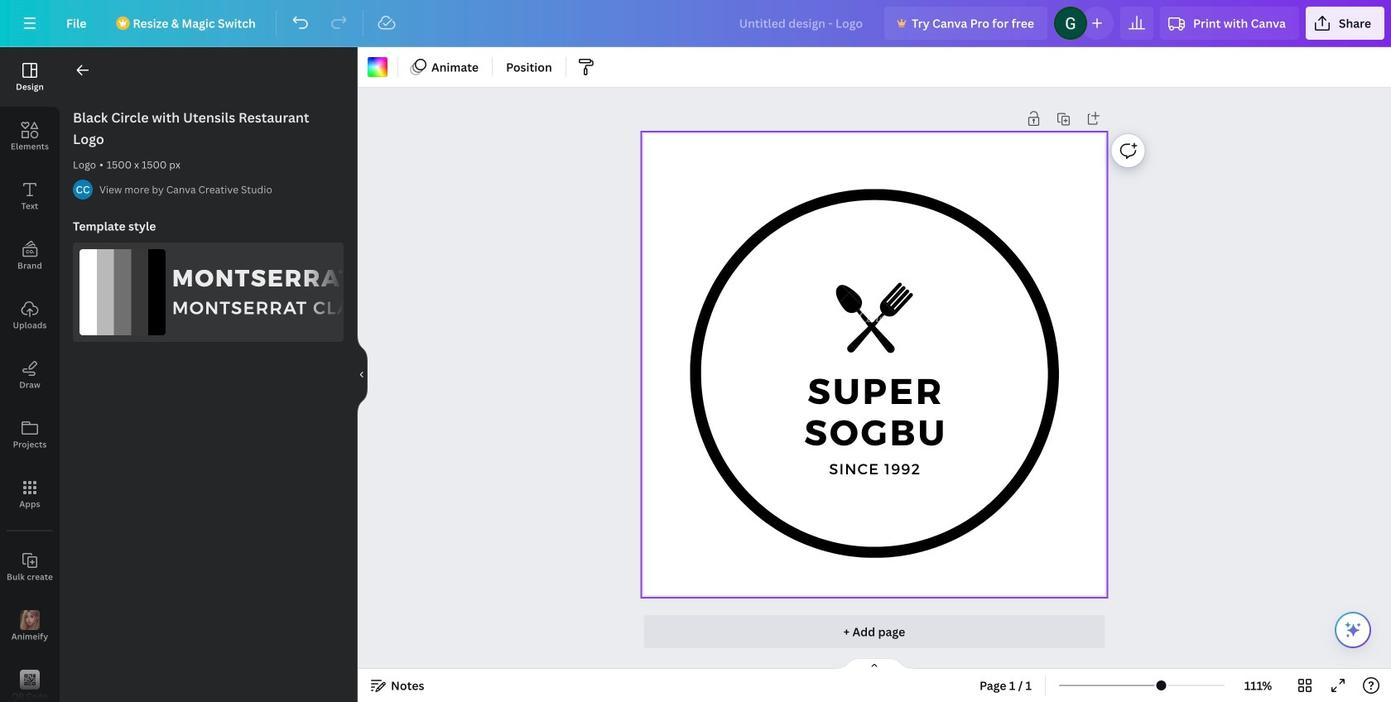 Task type: describe. For each thing, give the bounding box(es) containing it.
fork and spoon image
[[812, 255, 938, 381]]

hide image
[[357, 335, 368, 415]]

canva creative studio element
[[73, 180, 93, 200]]

main menu bar
[[0, 0, 1392, 47]]

Design title text field
[[726, 7, 878, 40]]



Task type: locate. For each thing, give the bounding box(es) containing it.
canva assistant image
[[1344, 620, 1363, 640]]

show pages image
[[835, 658, 914, 671]]

#ffffff image
[[368, 57, 388, 77]]

canva creative studio image
[[73, 180, 93, 200]]

side panel tab list
[[0, 47, 60, 702]]



Task type: vqa. For each thing, say whether or not it's contained in the screenshot.
show pages "image"
yes



